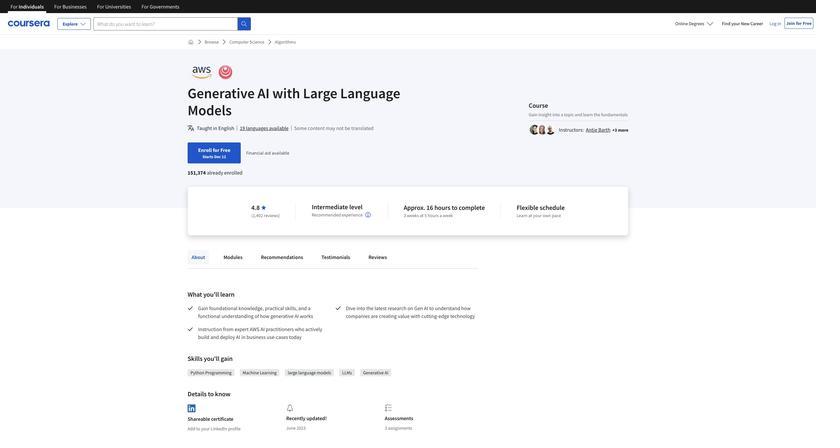 Task type: locate. For each thing, give the bounding box(es) containing it.
hours up week on the right top
[[435, 204, 451, 212]]

1 horizontal spatial for
[[796, 20, 802, 26]]

modules
[[224, 254, 243, 261]]

0 horizontal spatial learn
[[220, 291, 235, 299]]

1 vertical spatial 3
[[385, 426, 387, 432]]

in down expert
[[241, 334, 246, 341]]

to left know
[[208, 391, 214, 399]]

june
[[286, 426, 296, 432]]

and inside instruction from expert aws ai practitioners who actively build and deploy ai in business use-cases today
[[211, 334, 219, 341]]

assessments
[[385, 416, 413, 422]]

0 vertical spatial how
[[461, 306, 471, 312]]

0 vertical spatial in
[[213, 125, 217, 132]]

2 at from the left
[[529, 213, 532, 219]]

What do you want to learn? text field
[[94, 17, 238, 30]]

for left individuals
[[11, 3, 18, 10]]

the inside course gain insight into a topic and learn the fundamentals
[[594, 112, 601, 118]]

and
[[575, 112, 583, 118], [299, 306, 307, 312], [211, 334, 219, 341]]

available inside button
[[269, 125, 289, 132]]

a left week on the right top
[[440, 213, 442, 219]]

may
[[326, 125, 335, 132]]

a inside approx. 16 hours to complete 3 weeks at 5 hours a week
[[440, 213, 442, 219]]

3 for from the left
[[97, 3, 104, 10]]

explore
[[63, 21, 78, 27]]

0 vertical spatial available
[[269, 125, 289, 132]]

gain down course in the right top of the page
[[529, 112, 538, 118]]

in
[[213, 125, 217, 132], [241, 334, 246, 341]]

2 horizontal spatial a
[[561, 112, 564, 118]]

1 for from the left
[[11, 3, 18, 10]]

generative ai link
[[363, 370, 389, 377]]

0 vertical spatial for
[[796, 20, 802, 26]]

generative for generative ai with large language models
[[188, 84, 255, 102]]

banner navigation
[[5, 0, 185, 13]]

instructors:
[[559, 127, 584, 133]]

topic
[[564, 112, 574, 118]]

hours
[[435, 204, 451, 212], [428, 213, 439, 219]]

generative inside 'generative ai' link
[[363, 371, 384, 376]]

1 horizontal spatial your
[[533, 213, 542, 219]]

1 vertical spatial your
[[533, 213, 542, 219]]

with inside dive into the latest research on gen ai to understand how companies are creating value with cutting-edge technology
[[411, 313, 421, 320]]

how up technology
[[461, 306, 471, 312]]

browse
[[205, 39, 219, 45]]

free for enroll
[[221, 147, 231, 154]]

0 vertical spatial you'll
[[203, 291, 219, 299]]

the
[[594, 112, 601, 118], [366, 306, 374, 312]]

1 horizontal spatial 3
[[404, 213, 406, 219]]

you'll right "what"
[[203, 291, 219, 299]]

0 horizontal spatial 3
[[385, 426, 387, 432]]

generative right llms
[[363, 371, 384, 376]]

how inside dive into the latest research on gen ai to understand how companies are creating value with cutting-edge technology
[[461, 306, 471, 312]]

0 vertical spatial the
[[594, 112, 601, 118]]

1 vertical spatial how
[[260, 313, 270, 320]]

0 vertical spatial generative
[[188, 84, 255, 102]]

0 horizontal spatial in
[[213, 125, 217, 132]]

available left the some
[[269, 125, 289, 132]]

not
[[336, 125, 344, 132]]

your right find
[[732, 21, 740, 27]]

details to know
[[188, 391, 231, 399]]

how for of
[[260, 313, 270, 320]]

(1,402 reviews)
[[251, 213, 280, 219]]

3 left assignments
[[385, 426, 387, 432]]

for left businesses
[[54, 3, 61, 10]]

modules link
[[220, 250, 247, 265]]

approx. 16 hours to complete 3 weeks at 5 hours a week
[[404, 204, 485, 219]]

for individuals
[[11, 3, 44, 10]]

new
[[741, 21, 750, 27]]

1 vertical spatial with
[[411, 313, 421, 320]]

course gain insight into a topic and learn the fundamentals
[[529, 101, 628, 118]]

2 vertical spatial a
[[308, 306, 311, 312]]

financial aid available
[[246, 150, 290, 156]]

1 vertical spatial for
[[213, 147, 220, 154]]

programming
[[205, 371, 232, 376]]

0 horizontal spatial generative
[[188, 84, 255, 102]]

for up dec
[[213, 147, 220, 154]]

0 horizontal spatial with
[[273, 84, 300, 102]]

how inside the gain foundational knowledge, practical skills, and a functional understanding of how generative ai works
[[260, 313, 270, 320]]

4 for from the left
[[142, 3, 149, 10]]

free for join
[[803, 20, 812, 26]]

2 vertical spatial and
[[211, 334, 219, 341]]

approx.
[[404, 204, 425, 212]]

1 horizontal spatial a
[[440, 213, 442, 219]]

the up the are
[[366, 306, 374, 312]]

models
[[317, 371, 331, 376]]

available right aid
[[272, 150, 290, 156]]

of
[[255, 313, 259, 320]]

1 vertical spatial generative
[[363, 371, 384, 376]]

a inside course gain insight into a topic and learn the fundamentals
[[561, 112, 564, 118]]

pace
[[552, 213, 561, 219]]

for left governments
[[142, 3, 149, 10]]

1 vertical spatial in
[[241, 334, 246, 341]]

2 horizontal spatial and
[[575, 112, 583, 118]]

for inside enroll for free starts dec 12
[[213, 147, 220, 154]]

0 vertical spatial free
[[803, 20, 812, 26]]

1 vertical spatial a
[[440, 213, 442, 219]]

gain up functional
[[198, 306, 208, 312]]

1 vertical spatial available
[[272, 150, 290, 156]]

degrees
[[689, 21, 705, 27]]

1 vertical spatial and
[[299, 306, 307, 312]]

for right join
[[796, 20, 802, 26]]

a
[[561, 112, 564, 118], [440, 213, 442, 219], [308, 306, 311, 312]]

generative down deeplearning.ai image
[[188, 84, 255, 102]]

career
[[751, 21, 764, 27]]

own
[[543, 213, 551, 219]]

llms
[[342, 371, 352, 376]]

a up works
[[308, 306, 311, 312]]

5
[[425, 213, 427, 219]]

free inside enroll for free starts dec 12
[[221, 147, 231, 154]]

business
[[247, 334, 266, 341]]

learn up foundational
[[220, 291, 235, 299]]

0 horizontal spatial and
[[211, 334, 219, 341]]

cases
[[276, 334, 288, 341]]

for for individuals
[[11, 3, 18, 10]]

enrolled
[[224, 170, 243, 176]]

skills,
[[285, 306, 297, 312]]

into up companies
[[357, 306, 365, 312]]

taught in english
[[197, 125, 234, 132]]

ai inside generative ai with large language models
[[258, 84, 270, 102]]

foundational
[[209, 306, 238, 312]]

learn up antje on the right
[[583, 112, 593, 118]]

0 vertical spatial and
[[575, 112, 583, 118]]

and up works
[[299, 306, 307, 312]]

1 vertical spatial learn
[[220, 291, 235, 299]]

recommendations
[[261, 254, 303, 261]]

0 horizontal spatial a
[[308, 306, 311, 312]]

barth
[[599, 127, 611, 133]]

1 horizontal spatial and
[[299, 306, 307, 312]]

0 vertical spatial gain
[[529, 112, 538, 118]]

deeplearning.ai image
[[188, 65, 239, 80]]

free right join
[[803, 20, 812, 26]]

1 horizontal spatial the
[[594, 112, 601, 118]]

complete
[[459, 204, 485, 212]]

add
[[188, 427, 195, 432]]

1 vertical spatial free
[[221, 147, 231, 154]]

free up 12
[[221, 147, 231, 154]]

level
[[350, 203, 363, 211]]

learn
[[583, 112, 593, 118], [220, 291, 235, 299]]

details
[[188, 391, 207, 399]]

content
[[308, 125, 325, 132]]

1 horizontal spatial in
[[241, 334, 246, 341]]

gain inside the gain foundational knowledge, practical skills, and a functional understanding of how generative ai works
[[198, 306, 208, 312]]

in right "taught"
[[213, 125, 217, 132]]

1 at from the left
[[420, 213, 424, 219]]

learn inside course gain insight into a topic and learn the fundamentals
[[583, 112, 593, 118]]

fundamentals
[[601, 112, 628, 118]]

flexible
[[517, 204, 539, 212]]

to inside approx. 16 hours to complete 3 weeks at 5 hours a week
[[452, 204, 458, 212]]

at inside approx. 16 hours to complete 3 weeks at 5 hours a week
[[420, 213, 424, 219]]

reviews)
[[264, 213, 280, 219]]

a left topic
[[561, 112, 564, 118]]

starts
[[203, 154, 213, 159]]

0 horizontal spatial for
[[213, 147, 220, 154]]

you'll up python programming
[[204, 355, 220, 363]]

generative inside generative ai with large language models
[[188, 84, 255, 102]]

0 horizontal spatial your
[[201, 427, 210, 432]]

into right insight at the top
[[553, 112, 560, 118]]

0 horizontal spatial how
[[260, 313, 270, 320]]

1 horizontal spatial at
[[529, 213, 532, 219]]

universities
[[105, 3, 131, 10]]

1 horizontal spatial free
[[803, 20, 812, 26]]

1 horizontal spatial with
[[411, 313, 421, 320]]

translated
[[351, 125, 374, 132]]

a inside the gain foundational knowledge, practical skills, and a functional understanding of how generative ai works
[[308, 306, 311, 312]]

0 vertical spatial learn
[[583, 112, 593, 118]]

None search field
[[94, 17, 251, 30]]

to up week on the right top
[[452, 204, 458, 212]]

antje barth image
[[530, 125, 540, 135]]

gen
[[414, 306, 423, 312]]

ai inside dive into the latest research on gen ai to understand how companies are creating value with cutting-edge technology
[[424, 306, 429, 312]]

1 vertical spatial you'll
[[204, 355, 220, 363]]

0 vertical spatial 3
[[404, 213, 406, 219]]

into
[[553, 112, 560, 118], [357, 306, 365, 312]]

financial
[[246, 150, 264, 156]]

at right learn
[[529, 213, 532, 219]]

0 horizontal spatial free
[[221, 147, 231, 154]]

schedule
[[540, 204, 565, 212]]

with
[[273, 84, 300, 102], [411, 313, 421, 320]]

your left own
[[533, 213, 542, 219]]

recently updated!
[[286, 416, 327, 422]]

python programming
[[191, 371, 232, 376]]

for left universities
[[97, 3, 104, 10]]

and right topic
[[575, 112, 583, 118]]

at left 5
[[420, 213, 424, 219]]

1 horizontal spatial into
[[553, 112, 560, 118]]

2 for from the left
[[54, 3, 61, 10]]

week
[[443, 213, 453, 219]]

1 horizontal spatial learn
[[583, 112, 593, 118]]

the up antje barth 'link'
[[594, 112, 601, 118]]

1 vertical spatial into
[[357, 306, 365, 312]]

1 horizontal spatial generative
[[363, 371, 384, 376]]

gain
[[221, 355, 233, 363]]

into inside dive into the latest research on gen ai to understand how companies are creating value with cutting-edge technology
[[357, 306, 365, 312]]

151,374 already enrolled
[[188, 170, 243, 176]]

2 vertical spatial your
[[201, 427, 210, 432]]

0 horizontal spatial into
[[357, 306, 365, 312]]

0 vertical spatial your
[[732, 21, 740, 27]]

0 horizontal spatial at
[[420, 213, 424, 219]]

0 horizontal spatial gain
[[198, 306, 208, 312]]

shelbee eigenbrode image
[[538, 125, 548, 135]]

enroll for free starts dec 12
[[198, 147, 231, 159]]

for for universities
[[97, 3, 104, 10]]

find your new career
[[722, 21, 764, 27]]

hours right 5
[[428, 213, 439, 219]]

and down instruction at bottom left
[[211, 334, 219, 341]]

1 horizontal spatial how
[[461, 306, 471, 312]]

your down shareable certificate
[[201, 427, 210, 432]]

1 horizontal spatial gain
[[529, 112, 538, 118]]

dec
[[214, 154, 221, 159]]

1 vertical spatial the
[[366, 306, 374, 312]]

0 vertical spatial into
[[553, 112, 560, 118]]

ai
[[258, 84, 270, 102], [424, 306, 429, 312], [295, 313, 299, 320], [261, 327, 265, 333], [236, 334, 240, 341], [385, 371, 389, 376]]

0 vertical spatial with
[[273, 84, 300, 102]]

you'll
[[203, 291, 219, 299], [204, 355, 220, 363]]

+3
[[613, 127, 617, 133]]

already
[[207, 170, 223, 176]]

to up cutting-
[[430, 306, 434, 312]]

0 vertical spatial a
[[561, 112, 564, 118]]

know
[[215, 391, 231, 399]]

how right of
[[260, 313, 270, 320]]

what
[[188, 291, 202, 299]]

1 vertical spatial gain
[[198, 306, 208, 312]]

0 horizontal spatial the
[[366, 306, 374, 312]]

log in link
[[767, 20, 785, 28]]

llms link
[[342, 370, 352, 377]]

your
[[732, 21, 740, 27], [533, 213, 542, 219], [201, 427, 210, 432]]

3 left weeks
[[404, 213, 406, 219]]

3
[[404, 213, 406, 219], [385, 426, 387, 432]]



Task type: describe. For each thing, give the bounding box(es) containing it.
machine learning
[[243, 371, 277, 376]]

certificate
[[211, 416, 234, 423]]

dive into the latest research on gen ai to understand how companies are creating value with cutting-edge technology
[[346, 306, 475, 320]]

algorithms
[[275, 39, 296, 45]]

antje barth link
[[586, 127, 611, 133]]

language
[[340, 84, 400, 102]]

build
[[198, 334, 210, 341]]

with inside generative ai with large language models
[[273, 84, 300, 102]]

creating
[[379, 313, 397, 320]]

at inside "flexible schedule learn at your own pace"
[[529, 213, 532, 219]]

understand
[[435, 306, 460, 312]]

in inside instruction from expert aws ai practitioners who actively build and deploy ai in business use-cases today
[[241, 334, 246, 341]]

science
[[250, 39, 265, 45]]

large
[[303, 84, 338, 102]]

python
[[191, 371, 204, 376]]

intermediate
[[312, 203, 348, 211]]

browse link
[[202, 36, 222, 48]]

join for free link
[[785, 18, 814, 29]]

who
[[295, 327, 304, 333]]

for for join
[[796, 20, 802, 26]]

from
[[223, 327, 234, 333]]

into inside course gain insight into a topic and learn the fundamentals
[[553, 112, 560, 118]]

large language models link
[[288, 370, 331, 377]]

the inside dive into the latest research on gen ai to understand how companies are creating value with cutting-edge technology
[[366, 306, 374, 312]]

information about difficulty level pre-requisites. image
[[365, 213, 371, 218]]

research
[[388, 306, 407, 312]]

online degrees
[[676, 21, 705, 27]]

+3 more button
[[613, 127, 629, 133]]

course
[[529, 101, 548, 109]]

2 horizontal spatial your
[[732, 21, 740, 27]]

for governments
[[142, 3, 179, 10]]

join for free
[[787, 20, 812, 26]]

(1,402
[[251, 213, 263, 219]]

you'll for what
[[203, 291, 219, 299]]

weeks
[[407, 213, 419, 219]]

taught
[[197, 125, 212, 132]]

to inside dive into the latest research on gen ai to understand how companies are creating value with cutting-edge technology
[[430, 306, 434, 312]]

find your new career link
[[719, 20, 767, 28]]

skills
[[188, 355, 203, 363]]

deploy
[[220, 334, 235, 341]]

machine learning link
[[243, 370, 277, 377]]

add to your linkedin profile
[[188, 427, 241, 432]]

algorithms link
[[272, 36, 299, 48]]

to right add at the left of page
[[196, 427, 200, 432]]

profile
[[228, 427, 241, 432]]

and inside course gain insight into a topic and learn the fundamentals
[[575, 112, 583, 118]]

instruction from expert aws ai practitioners who actively build and deploy ai in business use-cases today
[[198, 327, 323, 341]]

for for enroll
[[213, 147, 220, 154]]

3 inside approx. 16 hours to complete 3 weeks at 5 hours a week
[[404, 213, 406, 219]]

ai inside the gain foundational knowledge, practical skills, and a functional understanding of how generative ai works
[[295, 313, 299, 320]]

home image
[[188, 39, 194, 45]]

aid
[[265, 150, 271, 156]]

your inside "flexible schedule learn at your own pace"
[[533, 213, 542, 219]]

updated!
[[307, 416, 327, 422]]

recommended
[[312, 212, 341, 218]]

log
[[770, 21, 777, 27]]

testimonials
[[322, 254, 350, 261]]

join
[[787, 20, 796, 26]]

edge
[[439, 313, 449, 320]]

coursera image
[[8, 18, 50, 29]]

learn
[[517, 213, 528, 219]]

16
[[427, 204, 433, 212]]

ai inside 'generative ai' link
[[385, 371, 389, 376]]

generative ai with large language models
[[188, 84, 400, 119]]

you'll for skills
[[204, 355, 220, 363]]

flexible schedule learn at your own pace
[[517, 204, 565, 219]]

businesses
[[62, 3, 87, 10]]

individuals
[[19, 3, 44, 10]]

for for businesses
[[54, 3, 61, 10]]

assignments
[[388, 426, 412, 432]]

reviews
[[369, 254, 387, 261]]

explore button
[[57, 18, 91, 30]]

gain inside course gain insight into a topic and learn the fundamentals
[[529, 112, 538, 118]]

for universities
[[97, 3, 131, 10]]

for for governments
[[142, 3, 149, 10]]

what you'll learn
[[188, 291, 235, 299]]

enroll
[[198, 147, 212, 154]]

about
[[192, 254, 205, 261]]

learning
[[260, 371, 277, 376]]

english
[[218, 125, 234, 132]]

generative for generative ai
[[363, 371, 384, 376]]

how for understand
[[461, 306, 471, 312]]

language
[[298, 371, 316, 376]]

value
[[398, 313, 410, 320]]

generative ai
[[363, 371, 389, 376]]

find
[[722, 21, 731, 27]]

large
[[288, 371, 297, 376]]

online
[[676, 21, 688, 27]]

practical
[[265, 306, 284, 312]]

insight
[[539, 112, 552, 118]]

4.8
[[251, 204, 260, 212]]

log in
[[770, 21, 782, 27]]

use-
[[267, 334, 276, 341]]

0 vertical spatial hours
[[435, 204, 451, 212]]

available for financial aid available
[[272, 150, 290, 156]]

and inside the gain foundational knowledge, practical skills, and a functional understanding of how generative ai works
[[299, 306, 307, 312]]

practitioners
[[266, 327, 294, 333]]

on
[[408, 306, 413, 312]]

mike chambers image
[[546, 125, 556, 135]]

reviews link
[[365, 250, 391, 265]]

in
[[778, 21, 782, 27]]

19 languages available button
[[240, 124, 289, 132]]

functional
[[198, 313, 221, 320]]

1 vertical spatial hours
[[428, 213, 439, 219]]

19 languages available
[[240, 125, 289, 132]]

governments
[[150, 3, 179, 10]]

available for 19 languages available
[[269, 125, 289, 132]]

some
[[294, 125, 307, 132]]



Task type: vqa. For each thing, say whether or not it's contained in the screenshot.
the top how
yes



